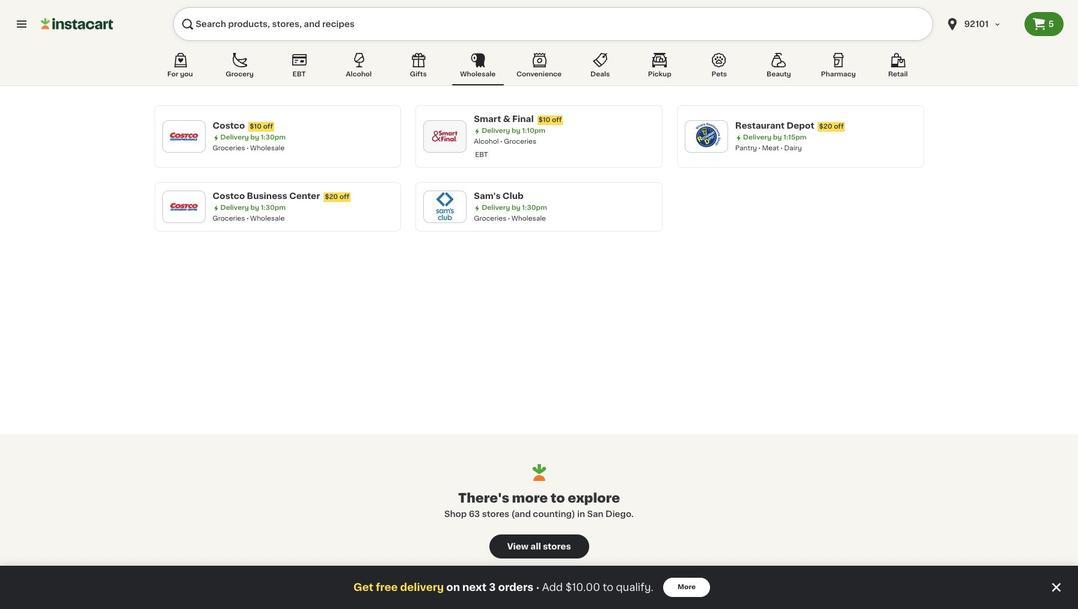 Task type: locate. For each thing, give the bounding box(es) containing it.
wholesale for sam's club logo
[[512, 215, 546, 222]]

alcohol left gifts on the left top
[[346, 71, 372, 78]]

1 horizontal spatial stores
[[543, 542, 571, 551]]

groceries right costco business center logo
[[213, 215, 245, 222]]

orders
[[498, 583, 533, 592]]

costco logo image
[[168, 121, 199, 152]]

pantry meat dairy
[[735, 145, 802, 152]]

1:30pm
[[261, 134, 286, 141], [261, 204, 286, 211], [522, 204, 547, 211]]

by up meat
[[773, 134, 782, 141]]

treatment tracker modal dialog
[[0, 566, 1078, 609]]

delivery down business
[[220, 204, 249, 211]]

groceries wholesale down costco $10 off
[[213, 145, 285, 152]]

delivery by 1:30pm
[[220, 134, 286, 141], [220, 204, 286, 211], [482, 204, 547, 211]]

0 horizontal spatial stores
[[482, 510, 509, 518]]

$10.00
[[566, 583, 600, 592]]

pharmacy button
[[813, 51, 864, 85]]

costco left business
[[213, 192, 245, 200]]

to up "counting)"
[[551, 492, 565, 505]]

shop categories tab list
[[154, 51, 924, 85]]

wholesale up smart
[[460, 71, 496, 78]]

92101
[[964, 20, 989, 28]]

by down costco $10 off
[[250, 134, 259, 141]]

delivery down restaurant
[[743, 134, 772, 141]]

more
[[678, 584, 696, 591]]

1 costco from the top
[[213, 121, 245, 130]]

1 vertical spatial $20
[[325, 194, 338, 200]]

alcohol
[[346, 71, 372, 78], [474, 138, 499, 145]]

1 vertical spatial stores
[[543, 542, 571, 551]]

0 vertical spatial alcohol
[[346, 71, 372, 78]]

0 vertical spatial to
[[551, 492, 565, 505]]

1:30pm down club
[[522, 204, 547, 211]]

costco business center logo image
[[168, 191, 199, 223]]

0 horizontal spatial $20
[[325, 194, 338, 200]]

2 costco from the top
[[213, 192, 245, 200]]

1 vertical spatial alcohol
[[474, 138, 499, 145]]

ebt inside button
[[293, 71, 306, 78]]

business
[[247, 192, 287, 200]]

delivery up alcohol groceries
[[482, 127, 510, 134]]

$10 up the 1:10pm
[[539, 117, 550, 123]]

stores
[[482, 510, 509, 518], [543, 542, 571, 551]]

alcohol inside button
[[346, 71, 372, 78]]

delivery by 1:15pm
[[743, 134, 807, 141]]

costco for costco business center
[[213, 192, 245, 200]]

1 horizontal spatial ebt
[[475, 152, 488, 158]]

5
[[1049, 20, 1054, 28]]

beauty button
[[753, 51, 805, 85]]

pickup button
[[634, 51, 686, 85]]

wholesale down club
[[512, 215, 546, 222]]

off
[[552, 117, 562, 123], [263, 123, 273, 130], [834, 123, 844, 130], [340, 194, 349, 200]]

$20 right depot
[[819, 123, 832, 130]]

groceries for costco business center logo
[[213, 215, 245, 222]]

$20
[[819, 123, 832, 130], [325, 194, 338, 200]]

costco business center $20 off
[[213, 192, 349, 200]]

$20 right center
[[325, 194, 338, 200]]

$10 down grocery
[[250, 123, 262, 130]]

for you
[[167, 71, 193, 78]]

by down business
[[250, 204, 259, 211]]

1 vertical spatial to
[[603, 583, 613, 592]]

delivery by 1:30pm down business
[[220, 204, 286, 211]]

•
[[536, 583, 540, 592]]

groceries for sam's club logo
[[474, 215, 507, 222]]

1:30pm down costco $10 off
[[261, 134, 286, 141]]

costco for costco
[[213, 121, 245, 130]]

wholesale for costco logo
[[250, 145, 285, 152]]

$10 inside smart & final $10 off
[[539, 117, 550, 123]]

groceries wholesale down business
[[213, 215, 285, 222]]

1 vertical spatial costco
[[213, 192, 245, 200]]

view all stores
[[507, 542, 571, 551]]

sam's club
[[474, 192, 524, 200]]

1:30pm down business
[[261, 204, 286, 211]]

club
[[503, 192, 524, 200]]

0 horizontal spatial ebt
[[293, 71, 306, 78]]

off inside smart & final $10 off
[[552, 117, 562, 123]]

view all stores button
[[489, 535, 589, 559]]

to right the $10.00
[[603, 583, 613, 592]]

pets
[[712, 71, 727, 78]]

wholesale inside 'button'
[[460, 71, 496, 78]]

None search field
[[173, 7, 933, 41]]

on
[[446, 583, 460, 592]]

92101 button
[[945, 7, 1017, 41]]

groceries wholesale
[[213, 145, 285, 152], [213, 215, 285, 222], [474, 215, 546, 222]]

sam's
[[474, 192, 501, 200]]

by for depot
[[773, 134, 782, 141]]

$10
[[539, 117, 550, 123], [250, 123, 262, 130]]

wholesale down costco $10 off
[[250, 145, 285, 152]]

instacart image
[[41, 17, 113, 31]]

1 horizontal spatial alcohol
[[474, 138, 499, 145]]

0 horizontal spatial alcohol
[[346, 71, 372, 78]]

costco $10 off
[[213, 121, 273, 130]]

delivery by 1:30pm for business
[[220, 204, 286, 211]]

alcohol for alcohol
[[346, 71, 372, 78]]

0 horizontal spatial to
[[551, 492, 565, 505]]

pantry
[[735, 145, 757, 152]]

groceries down costco $10 off
[[213, 145, 245, 152]]

in
[[577, 510, 585, 518]]

by
[[512, 127, 521, 134], [250, 134, 259, 141], [773, 134, 782, 141], [250, 204, 259, 211], [512, 204, 521, 211]]

groceries down delivery by 1:10pm
[[504, 138, 537, 145]]

ebt button
[[273, 51, 325, 85]]

costco
[[213, 121, 245, 130], [213, 192, 245, 200]]

stores right all
[[543, 542, 571, 551]]

pharmacy
[[821, 71, 856, 78]]

5 button
[[1025, 12, 1064, 36]]

meat
[[762, 145, 779, 152]]

beauty
[[767, 71, 791, 78]]

delivery by 1:30pm down club
[[482, 204, 547, 211]]

alcohol button
[[333, 51, 385, 85]]

1 horizontal spatial $20
[[819, 123, 832, 130]]

by for $10
[[250, 134, 259, 141]]

wholesale down business
[[250, 215, 285, 222]]

delivery down costco $10 off
[[220, 134, 249, 141]]

groceries down sam's
[[474, 215, 507, 222]]

depot
[[787, 121, 814, 130]]

qualify.
[[616, 583, 654, 592]]

ebt right grocery
[[293, 71, 306, 78]]

by for business
[[250, 204, 259, 211]]

0 vertical spatial costco
[[213, 121, 245, 130]]

delivery by 1:30pm for $10
[[220, 134, 286, 141]]

0 vertical spatial $20
[[819, 123, 832, 130]]

to inside get free delivery on next 3 orders • add $10.00 to qualify.
[[603, 583, 613, 592]]

center
[[289, 192, 320, 200]]

stores inside button
[[543, 542, 571, 551]]

retail button
[[872, 51, 924, 85]]

explore
[[568, 492, 620, 505]]

add
[[542, 583, 563, 592]]

groceries
[[504, 138, 537, 145], [213, 145, 245, 152], [213, 215, 245, 222], [474, 215, 507, 222]]

(and
[[511, 510, 531, 518]]

ebt down alcohol groceries
[[475, 152, 488, 158]]

delivery down sam's club
[[482, 204, 510, 211]]

more button
[[663, 578, 710, 597]]

smart
[[474, 115, 501, 123]]

0 vertical spatial stores
[[482, 510, 509, 518]]

by down smart & final $10 off
[[512, 127, 521, 134]]

delivery by 1:30pm down costco $10 off
[[220, 134, 286, 141]]

to
[[551, 492, 565, 505], [603, 583, 613, 592]]

there's more to explore shop 63 stores (and counting) in san diego.
[[444, 492, 634, 518]]

alcohol for alcohol groceries
[[474, 138, 499, 145]]

costco right costco logo
[[213, 121, 245, 130]]

counting)
[[533, 510, 575, 518]]

wholesale
[[460, 71, 496, 78], [250, 145, 285, 152], [250, 215, 285, 222], [512, 215, 546, 222]]

grocery
[[226, 71, 254, 78]]

ebt
[[293, 71, 306, 78], [475, 152, 488, 158]]

0 horizontal spatial $10
[[250, 123, 262, 130]]

1 horizontal spatial $10
[[539, 117, 550, 123]]

delivery
[[482, 127, 510, 134], [220, 134, 249, 141], [743, 134, 772, 141], [220, 204, 249, 211], [482, 204, 510, 211]]

1 horizontal spatial to
[[603, 583, 613, 592]]

alcohol down smart
[[474, 138, 499, 145]]

off inside costco business center $20 off
[[340, 194, 349, 200]]

there's
[[458, 492, 509, 505]]

wholesale button
[[452, 51, 504, 85]]

stores down there's
[[482, 510, 509, 518]]

0 vertical spatial ebt
[[293, 71, 306, 78]]

final
[[512, 115, 534, 123]]



Task type: describe. For each thing, give the bounding box(es) containing it.
deals
[[591, 71, 610, 78]]

to inside there's more to explore shop 63 stores (and counting) in san diego.
[[551, 492, 565, 505]]

3
[[489, 583, 496, 592]]

deals button
[[574, 51, 626, 85]]

63
[[469, 510, 480, 518]]

$10 inside costco $10 off
[[250, 123, 262, 130]]

restaurant depot $20 off
[[735, 121, 844, 130]]

alcohol groceries
[[474, 138, 537, 145]]

view
[[507, 542, 529, 551]]

pets button
[[694, 51, 745, 85]]

&
[[503, 115, 510, 123]]

for
[[167, 71, 178, 78]]

92101 button
[[938, 7, 1025, 41]]

Search field
[[173, 7, 933, 41]]

groceries wholesale for business
[[213, 215, 285, 222]]

stores inside there's more to explore shop 63 stores (and counting) in san diego.
[[482, 510, 509, 518]]

1:30pm for center
[[261, 204, 286, 211]]

delivery for depot
[[743, 134, 772, 141]]

san
[[587, 510, 604, 518]]

$20 inside costco business center $20 off
[[325, 194, 338, 200]]

groceries wholesale down club
[[474, 215, 546, 222]]

free
[[376, 583, 398, 592]]

delivery for &
[[482, 127, 510, 134]]

groceries wholesale for $10
[[213, 145, 285, 152]]

gifts
[[410, 71, 427, 78]]

convenience
[[516, 71, 562, 78]]

sam's club logo image
[[429, 191, 461, 223]]

get
[[353, 583, 373, 592]]

wholesale for costco business center logo
[[250, 215, 285, 222]]

1:10pm
[[522, 127, 546, 134]]

delivery for $10
[[220, 134, 249, 141]]

off inside costco $10 off
[[263, 123, 273, 130]]

delivery for business
[[220, 204, 249, 211]]

you
[[180, 71, 193, 78]]

all
[[531, 542, 541, 551]]

pickup
[[648, 71, 672, 78]]

dairy
[[784, 145, 802, 152]]

1:30pm for off
[[261, 134, 286, 141]]

restaurant depot logo image
[[691, 121, 722, 152]]

shop
[[444, 510, 467, 518]]

groceries for costco logo
[[213, 145, 245, 152]]

next
[[462, 583, 487, 592]]

by down club
[[512, 204, 521, 211]]

smart & final $10 off
[[474, 115, 562, 123]]

delivery
[[400, 583, 444, 592]]

convenience button
[[512, 51, 567, 85]]

1:15pm
[[784, 134, 807, 141]]

by for &
[[512, 127, 521, 134]]

gifts button
[[393, 51, 444, 85]]

view all stores link
[[489, 535, 589, 559]]

$20 inside restaurant depot $20 off
[[819, 123, 832, 130]]

1 vertical spatial ebt
[[475, 152, 488, 158]]

delivery by 1:10pm
[[482, 127, 546, 134]]

retail
[[888, 71, 908, 78]]

diego.
[[606, 510, 634, 518]]

for you button
[[154, 51, 206, 85]]

smart & final logo image
[[429, 121, 461, 152]]

grocery button
[[214, 51, 266, 85]]

restaurant
[[735, 121, 785, 130]]

get free delivery on next 3 orders • add $10.00 to qualify.
[[353, 583, 654, 592]]

more
[[512, 492, 548, 505]]

off inside restaurant depot $20 off
[[834, 123, 844, 130]]



Task type: vqa. For each thing, say whether or not it's contained in the screenshot.
progress at the top right of page
no



